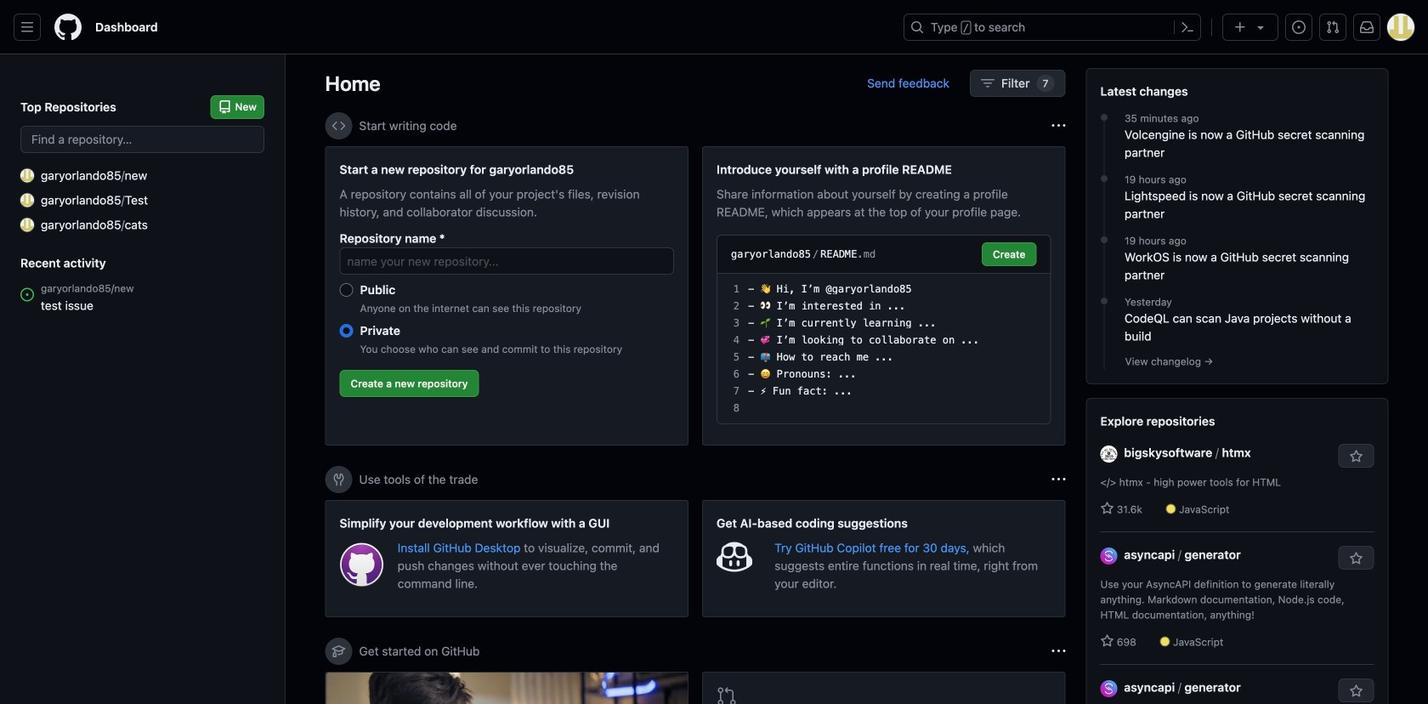 Task type: vqa. For each thing, say whether or not it's contained in the screenshot.
topmost @asyncapi profile ICON
yes



Task type: describe. For each thing, give the bounding box(es) containing it.
plus image
[[1234, 20, 1247, 34]]

name your new repository... text field
[[340, 247, 674, 275]]

none radio inside start a new repository 'element'
[[340, 283, 353, 297]]

2 dot fill image from the top
[[1098, 294, 1111, 308]]

what is github? element
[[325, 672, 689, 704]]

1 dot fill image from the top
[[1098, 172, 1111, 185]]

github desktop image
[[340, 543, 384, 587]]

Top Repositories search field
[[20, 126, 264, 153]]

get ai-based coding suggestions element
[[702, 500, 1066, 617]]

why am i seeing this? image for get ai-based coding suggestions element
[[1052, 473, 1066, 486]]

command palette image
[[1181, 20, 1195, 34]]

Find a repository… text field
[[20, 126, 264, 153]]

what is github? image
[[326, 673, 688, 704]]

open issue image
[[20, 288, 34, 301]]



Task type: locate. For each thing, give the bounding box(es) containing it.
2 star this repository image from the top
[[1350, 685, 1363, 698]]

issue opened image
[[1292, 20, 1306, 34]]

none submit inside introduce yourself with a profile readme element
[[982, 242, 1037, 266]]

simplify your development workflow with a gui element
[[325, 500, 689, 617]]

None radio
[[340, 324, 353, 338]]

0 vertical spatial star image
[[1101, 502, 1114, 515]]

explore element
[[1086, 68, 1389, 704]]

star image for @asyncapi profile image
[[1101, 634, 1114, 648]]

None submit
[[982, 242, 1037, 266]]

1 vertical spatial git pull request image
[[717, 686, 737, 704]]

star image
[[1101, 502, 1114, 515], [1101, 634, 1114, 648]]

0 horizontal spatial git pull request image
[[717, 686, 737, 704]]

1 why am i seeing this? image from the top
[[1052, 119, 1066, 133]]

star this repository image for @asyncapi profile icon
[[1350, 685, 1363, 698]]

tools image
[[332, 473, 346, 486]]

mortar board image
[[332, 645, 346, 658]]

@asyncapi profile image
[[1101, 680, 1118, 697]]

cats image
[[20, 218, 34, 232]]

3 why am i seeing this? image from the top
[[1052, 645, 1066, 658]]

1 star this repository image from the top
[[1350, 450, 1363, 463]]

star image up @asyncapi profile image
[[1101, 502, 1114, 515]]

@asyncapi profile image
[[1101, 547, 1118, 564]]

star image for @bigskysoftware profile image
[[1101, 502, 1114, 515]]

triangle down image
[[1254, 20, 1268, 34]]

introduce yourself with a profile readme element
[[702, 146, 1066, 446]]

none radio inside start a new repository 'element'
[[340, 324, 353, 338]]

2 why am i seeing this? image from the top
[[1052, 473, 1066, 486]]

new image
[[20, 169, 34, 182]]

star this repository image
[[1350, 552, 1363, 565]]

2 vertical spatial why am i seeing this? image
[[1052, 645, 1066, 658]]

homepage image
[[54, 14, 82, 41]]

star image up @asyncapi profile icon
[[1101, 634, 1114, 648]]

explore repositories navigation
[[1086, 398, 1389, 704]]

0 vertical spatial dot fill image
[[1098, 111, 1111, 124]]

dot fill image
[[1098, 111, 1111, 124], [1098, 233, 1111, 247]]

why am i seeing this? image
[[1052, 119, 1066, 133], [1052, 473, 1066, 486], [1052, 645, 1066, 658]]

1 vertical spatial dot fill image
[[1098, 294, 1111, 308]]

2 star image from the top
[[1101, 634, 1114, 648]]

test image
[[20, 193, 34, 207]]

1 vertical spatial dot fill image
[[1098, 233, 1111, 247]]

why am i seeing this? image for introduce yourself with a profile readme element
[[1052, 119, 1066, 133]]

1 vertical spatial star this repository image
[[1350, 685, 1363, 698]]

git pull request image
[[1326, 20, 1340, 34], [717, 686, 737, 704]]

0 vertical spatial dot fill image
[[1098, 172, 1111, 185]]

0 vertical spatial why am i seeing this? image
[[1052, 119, 1066, 133]]

notifications image
[[1361, 20, 1374, 34]]

star this repository image
[[1350, 450, 1363, 463], [1350, 685, 1363, 698]]

start a new repository element
[[325, 146, 689, 446]]

None radio
[[340, 283, 353, 297]]

filter image
[[981, 77, 995, 90]]

1 star image from the top
[[1101, 502, 1114, 515]]

@bigskysoftware profile image
[[1101, 445, 1118, 462]]

code image
[[332, 119, 346, 133]]

1 vertical spatial star image
[[1101, 634, 1114, 648]]

1 horizontal spatial git pull request image
[[1326, 20, 1340, 34]]

0 vertical spatial git pull request image
[[1326, 20, 1340, 34]]

2 dot fill image from the top
[[1098, 233, 1111, 247]]

star this repository image for @bigskysoftware profile image
[[1350, 450, 1363, 463]]

1 dot fill image from the top
[[1098, 111, 1111, 124]]

dot fill image
[[1098, 172, 1111, 185], [1098, 294, 1111, 308]]

1 vertical spatial why am i seeing this? image
[[1052, 473, 1066, 486]]

0 vertical spatial star this repository image
[[1350, 450, 1363, 463]]



